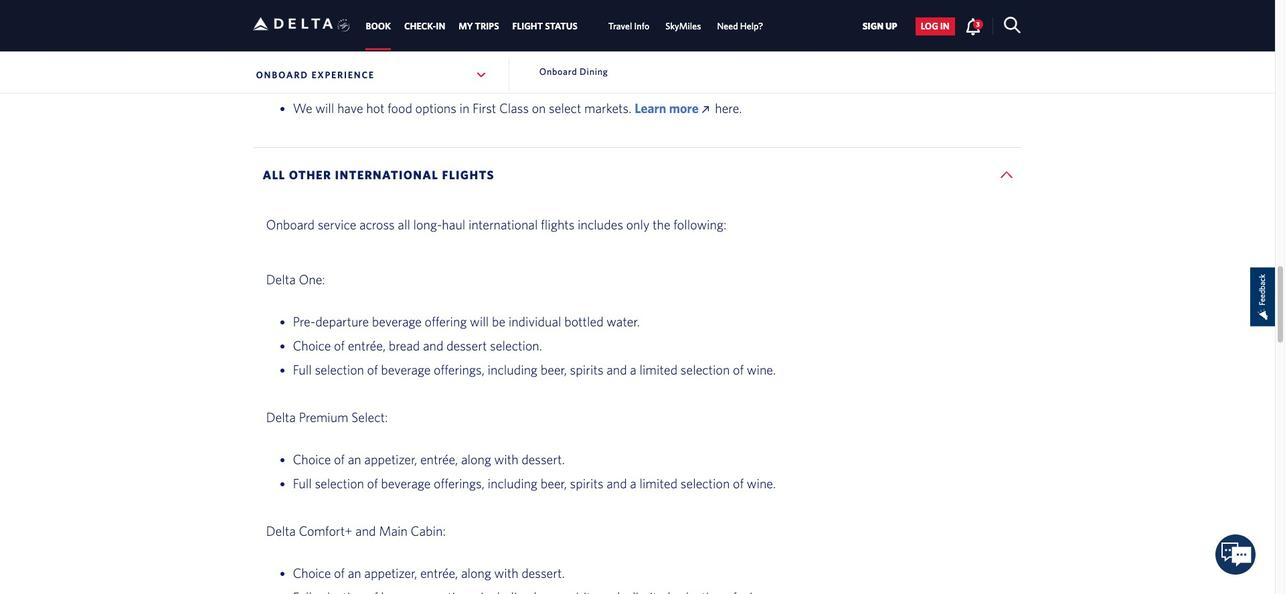 Task type: vqa. For each thing, say whether or not it's contained in the screenshot.
ALONG to the top
yes



Task type: describe. For each thing, give the bounding box(es) containing it.
travel info link
[[609, 14, 650, 38]]

1 an from the top
[[348, 452, 361, 467]]

info
[[634, 21, 650, 32]]

learn more
[[635, 100, 699, 116]]

flights.
[[875, 76, 911, 91]]

the
[[653, 217, 671, 232]]

2 vertical spatial beverage
[[381, 476, 431, 491]]

sign up link
[[857, 17, 903, 35]]

delta for delta comfort+ and main cabin:
[[266, 523, 296, 539]]

premium
[[299, 410, 348, 425]]

wine
[[706, 33, 732, 49]]

1 offerings, from the top
[[434, 362, 485, 377]]

skymiles link
[[666, 14, 701, 38]]

flights inside delta comfort+ and first class customers will receive complimentary beer, wine and liquor service. express beverage service flights 251-499 may receive beer and wine.  other liquor is pending crew availability and remaining flight time.
[[293, 52, 329, 67]]

pre-departure beverage offering will be individual bottled water.
[[293, 314, 640, 329]]

message us image
[[1216, 535, 1256, 575]]

check-
[[404, 21, 436, 32]]

check-in link
[[404, 14, 445, 38]]

in
[[436, 21, 445, 32]]

food
[[388, 100, 412, 116]]

we will have hot food options in first class on select markets.
[[293, 100, 635, 116]]

delta for delta premium select:
[[266, 410, 296, 425]]

my
[[459, 21, 473, 32]]

service inside delta comfort+ and first class customers will receive complimentary beer, wine and liquor service. express beverage service flights 251-499 may receive beer and wine.  other liquor is pending crew availability and remaining flight time.
[[936, 33, 976, 49]]

in down coca-
[[460, 100, 470, 116]]

0 vertical spatial beverage
[[372, 314, 422, 329]]

class inside delta comfort+ and first class customers will receive complimentary beer, wine and liquor service. express beverage service flights 251-499 may receive beer and wine.  other liquor is pending crew availability and remaining flight time.
[[433, 33, 462, 49]]

long-
[[414, 217, 442, 232]]

other inside delta comfort+ and first class customers will receive complimentary beer, wine and liquor service. express beverage service flights 251-499 may receive beer and wine.  other liquor is pending crew availability and remaining flight time.
[[536, 52, 568, 67]]

0 horizontal spatial other
[[293, 76, 325, 91]]

tap-
[[608, 0, 630, 6]]

dessert
[[447, 338, 487, 353]]

check-in
[[404, 21, 445, 32]]

learn more link
[[635, 100, 712, 116]]

2 horizontal spatial on
[[822, 76, 836, 91]]

onboard for onboard dining
[[540, 66, 577, 77]]

availability
[[694, 52, 752, 67]]

1 beverages, from the left
[[328, 76, 386, 91]]

beer, inside delta comfort+ and first class customers will receive complimentary beer, wine and liquor service. express beverage service flights 251-499 may receive beer and wine.  other liquor is pending crew availability and remaining flight time.
[[676, 33, 703, 49]]

crew
[[665, 52, 691, 67]]

remaining
[[779, 52, 834, 67]]

markets.
[[584, 100, 632, 116]]

trips
[[475, 21, 499, 32]]

2 vertical spatial entrée,
[[420, 566, 458, 581]]

learn
[[635, 100, 667, 116]]

customers
[[293, 0, 353, 6]]

tab list containing book
[[359, 0, 772, 50]]

log in button
[[916, 17, 955, 35]]

beer
[[451, 52, 475, 67]]

other beverages, including coca-cola beverages, juices, and mixers will be available in all cabins on select flights.
[[293, 76, 911, 91]]

0 horizontal spatial receive
[[409, 52, 448, 67]]

2 an from the top
[[348, 566, 361, 581]]

delta for delta comfort+ and first class customers will receive complimentary beer, wine and liquor service. express beverage service flights 251-499 may receive beer and wine.  other liquor is pending crew availability and remaining flight time.
[[293, 33, 323, 49]]

on inside customers in main cabin may purchase alcohol by using tap-to-pay. not available on express beverage service flights 251-499 miles.
[[746, 0, 760, 6]]

delta comfort+ and first class customers will receive complimentary beer, wine and liquor service. express beverage service flights 251-499 may receive beer and wine.  other liquor is pending crew availability and remaining flight time.
[[293, 33, 976, 67]]

2 offerings, from the top
[[434, 476, 485, 491]]

coca-
[[443, 76, 476, 91]]

status
[[545, 21, 578, 32]]

need help?
[[717, 21, 764, 32]]

1 choice of an appetizer, entrée, along with dessert. from the top
[[293, 452, 565, 467]]

pay.
[[647, 0, 669, 6]]

choice of entrée, bread and dessert selection.
[[293, 338, 545, 353]]

all other international flights link
[[263, 164, 1013, 187]]

mixers
[[626, 76, 662, 91]]

water.
[[607, 314, 640, 329]]

need
[[717, 21, 738, 32]]

0 vertical spatial including
[[390, 76, 439, 91]]

juices,
[[565, 76, 599, 91]]

to-
[[630, 0, 647, 6]]

following:
[[674, 217, 727, 232]]

we
[[293, 100, 312, 116]]

0 horizontal spatial select
[[549, 100, 581, 116]]

flights
[[442, 168, 495, 182]]

travel info
[[609, 21, 650, 32]]

sign
[[863, 21, 884, 32]]

in left the cabins
[[755, 76, 765, 91]]

in inside button
[[941, 21, 950, 32]]

onboard dining
[[540, 66, 608, 77]]

flight status
[[513, 21, 578, 32]]

499 inside customers in main cabin may purchase alcohol by using tap-to-pay. not available on express beverage service flights 251-499 miles.
[[968, 0, 991, 6]]

travel
[[609, 21, 632, 32]]

dining
[[580, 66, 608, 77]]

express inside customers in main cabin may purchase alcohol by using tap-to-pay. not available on express beverage service flights 251-499 miles.
[[763, 0, 806, 6]]

individual
[[509, 314, 561, 329]]

flight
[[837, 52, 865, 67]]

across
[[359, 217, 395, 232]]

only
[[626, 217, 650, 232]]

1 horizontal spatial select
[[839, 76, 872, 91]]

flight
[[513, 21, 543, 32]]

all other international flights
[[263, 168, 495, 182]]

purchase
[[463, 0, 513, 6]]

more
[[669, 100, 699, 116]]

2 full selection of beverage offerings, including beer, spirits and a limited selection of wine. from the top
[[293, 476, 779, 491]]

0 horizontal spatial on
[[532, 100, 546, 116]]

haul
[[442, 217, 466, 232]]

2 spirits from the top
[[570, 476, 604, 491]]

customers in main cabin may purchase alcohol by using tap-to-pay. not available on express beverage service flights 251-499 miles.
[[293, 0, 991, 25]]

1 along from the top
[[461, 452, 491, 467]]

comfort+ for main
[[299, 523, 353, 539]]

options
[[415, 100, 457, 116]]

onboard service across all long-haul international flights includes only the following:
[[266, 217, 727, 232]]

1 spirits from the top
[[570, 362, 604, 377]]

all
[[263, 168, 286, 182]]

complimentary
[[590, 33, 673, 49]]

2 a from the top
[[630, 476, 637, 491]]

251- inside customers in main cabin may purchase alcohol by using tap-to-pay. not available on express beverage service flights 251-499 miles.
[[944, 0, 968, 6]]

one:
[[299, 272, 325, 287]]

main inside customers in main cabin may purchase alcohol by using tap-to-pay. not available on express beverage service flights 251-499 miles.
[[369, 0, 398, 6]]

cabin
[[401, 0, 433, 6]]

bottled
[[565, 314, 604, 329]]

select:
[[352, 410, 388, 425]]

in inside customers in main cabin may purchase alcohol by using tap-to-pay. not available on express beverage service flights 251-499 miles.
[[356, 0, 366, 6]]

beverage inside delta comfort+ and first class customers will receive complimentary beer, wine and liquor service. express beverage service flights 251-499 may receive beer and wine.  other liquor is pending crew availability and remaining flight time.
[[883, 33, 933, 49]]

flights inside customers in main cabin may purchase alcohol by using tap-to-pay. not available on express beverage service flights 251-499 miles.
[[905, 0, 941, 6]]

is
[[605, 52, 614, 67]]

book
[[366, 21, 391, 32]]

will inside delta comfort+ and first class customers will receive complimentary beer, wine and liquor service. express beverage service flights 251-499 may receive beer and wine.  other liquor is pending crew availability and remaining flight time.
[[526, 33, 545, 49]]

2 with from the top
[[494, 566, 519, 581]]

have
[[337, 100, 363, 116]]

my trips
[[459, 21, 499, 32]]

1 vertical spatial be
[[492, 314, 506, 329]]

1 horizontal spatial first
[[473, 100, 496, 116]]



Task type: locate. For each thing, give the bounding box(es) containing it.
available up need
[[695, 0, 743, 6]]

1 vertical spatial including
[[488, 362, 538, 377]]

1 vertical spatial along
[[461, 566, 491, 581]]

will right we
[[315, 100, 334, 116]]

will down flight
[[526, 33, 545, 49]]

appetizer,
[[364, 452, 417, 467], [364, 566, 417, 581]]

1 vertical spatial dessert.
[[522, 566, 565, 581]]

2 vertical spatial choice
[[293, 566, 331, 581]]

1 vertical spatial other
[[293, 76, 325, 91]]

1 vertical spatial all
[[398, 217, 410, 232]]

onboard for onboard experience
[[256, 70, 309, 80]]

all left the cabins
[[768, 76, 781, 91]]

delta air lines image
[[253, 3, 333, 45]]

tab list
[[359, 0, 772, 50]]

2 vertical spatial on
[[532, 100, 546, 116]]

an down select: at bottom
[[348, 452, 361, 467]]

0 vertical spatial full
[[293, 362, 312, 377]]

includes
[[578, 217, 623, 232]]

2 vertical spatial including
[[488, 476, 538, 491]]

onboard left service
[[266, 217, 315, 232]]

1 with from the top
[[494, 452, 519, 467]]

1 vertical spatial wine.
[[747, 476, 776, 491]]

0 horizontal spatial 499
[[356, 52, 379, 67]]

be up more
[[687, 76, 701, 91]]

1 vertical spatial flights
[[293, 52, 329, 67]]

0 vertical spatial full selection of beverage offerings, including beer, spirits and a limited selection of wine.
[[293, 362, 779, 377]]

selection.
[[490, 338, 542, 353]]

offerings, up cabin:
[[434, 476, 485, 491]]

251- up experience
[[332, 52, 356, 67]]

select down the flight
[[839, 76, 872, 91]]

2 beverages, from the left
[[504, 76, 562, 91]]

1 horizontal spatial other
[[536, 52, 568, 67]]

class down cola on the left top of the page
[[499, 100, 529, 116]]

will up dessert
[[470, 314, 489, 329]]

0 vertical spatial select
[[839, 76, 872, 91]]

1 horizontal spatial on
[[746, 0, 760, 6]]

be up selection.
[[492, 314, 506, 329]]

flights up log
[[905, 0, 941, 6]]

beverage up the service.
[[809, 0, 859, 6]]

onboard for onboard service across all long-haul international flights includes only the following:
[[266, 217, 315, 232]]

0 vertical spatial beverage
[[809, 0, 859, 6]]

0 horizontal spatial first
[[406, 33, 430, 49]]

0 vertical spatial along
[[461, 452, 491, 467]]

be
[[687, 76, 701, 91], [492, 314, 506, 329]]

main left cabin:
[[379, 523, 408, 539]]

1 vertical spatial first
[[473, 100, 496, 116]]

delta
[[293, 33, 323, 49], [266, 272, 296, 287], [266, 410, 296, 425], [266, 523, 296, 539]]

pre-
[[293, 314, 316, 329]]

cabins
[[784, 76, 819, 91]]

sign up
[[863, 21, 898, 32]]

1 horizontal spatial receive
[[548, 33, 587, 49]]

alcohol
[[516, 0, 556, 6]]

0 vertical spatial spirits
[[570, 362, 604, 377]]

1 limited from the top
[[640, 362, 678, 377]]

an down delta comfort+ and main cabin:
[[348, 566, 361, 581]]

1 vertical spatial liquor
[[571, 52, 602, 67]]

0 vertical spatial liquor
[[759, 33, 790, 49]]

1 vertical spatial spirits
[[570, 476, 604, 491]]

0 vertical spatial 499
[[968, 0, 991, 6]]

1 vertical spatial class
[[499, 100, 529, 116]]

3 choice from the top
[[293, 566, 331, 581]]

by
[[559, 0, 572, 6]]

full selection of beverage offerings, including beer, spirits and a limited selection of wine.
[[293, 362, 779, 377], [293, 476, 779, 491]]

499 up 3
[[968, 0, 991, 6]]

cola
[[476, 76, 501, 91]]

offerings, down dessert
[[434, 362, 485, 377]]

time.
[[868, 52, 896, 67]]

0 vertical spatial first
[[406, 33, 430, 49]]

0 vertical spatial receive
[[548, 33, 587, 49]]

will up "learn more" link
[[666, 76, 684, 91]]

2 wine. from the top
[[747, 476, 776, 491]]

my trips link
[[459, 14, 499, 38]]

0 vertical spatial an
[[348, 452, 361, 467]]

of
[[334, 338, 345, 353], [367, 362, 378, 377], [733, 362, 744, 377], [334, 452, 345, 467], [367, 476, 378, 491], [733, 476, 744, 491], [334, 566, 345, 581]]

select
[[839, 76, 872, 91], [549, 100, 581, 116]]

hot
[[366, 100, 385, 116]]

0 vertical spatial choice of an appetizer, entrée, along with dessert.
[[293, 452, 565, 467]]

help?
[[740, 21, 764, 32]]

beverage inside customers in main cabin may purchase alcohol by using tap-to-pay. not available on express beverage service flights 251-499 miles.
[[809, 0, 859, 6]]

delta comfort+ and main cabin:
[[266, 523, 446, 539]]

0 vertical spatial offerings,
[[434, 362, 485, 377]]

on up help?
[[746, 0, 760, 6]]

2 choice from the top
[[293, 452, 331, 467]]

499
[[968, 0, 991, 6], [356, 52, 379, 67]]

1 dessert. from the top
[[522, 452, 565, 467]]

0 vertical spatial wine.
[[747, 362, 776, 377]]

up
[[886, 21, 898, 32]]

3
[[977, 20, 980, 28]]

all left long-
[[398, 217, 410, 232]]

liquor
[[759, 33, 790, 49], [571, 52, 602, 67]]

log in
[[921, 21, 950, 32]]

1 vertical spatial available
[[704, 76, 752, 91]]

departure
[[316, 314, 369, 329]]

comfort+ inside delta comfort+ and first class customers will receive complimentary beer, wine and liquor service. express beverage service flights 251-499 may receive beer and wine.  other liquor is pending crew availability and remaining flight time.
[[326, 33, 379, 49]]

first down check-
[[406, 33, 430, 49]]

liquor left is
[[571, 52, 602, 67]]

251- inside delta comfort+ and first class customers will receive complimentary beer, wine and liquor service. express beverage service flights 251-499 may receive beer and wine.  other liquor is pending crew availability and remaining flight time.
[[332, 52, 356, 67]]

first
[[406, 33, 430, 49], [473, 100, 496, 116]]

on right the cabins
[[822, 76, 836, 91]]

receive down the status
[[548, 33, 587, 49]]

1 horizontal spatial all
[[768, 76, 781, 91]]

other up we
[[293, 76, 325, 91]]

on
[[746, 0, 760, 6], [822, 76, 836, 91], [532, 100, 546, 116]]

book link
[[366, 14, 391, 38]]

in right log
[[941, 21, 950, 32]]

0 horizontal spatial class
[[433, 33, 462, 49]]

selection
[[315, 362, 364, 377], [681, 362, 730, 377], [315, 476, 364, 491], [681, 476, 730, 491]]

0 vertical spatial limited
[[640, 362, 678, 377]]

0 vertical spatial dessert.
[[522, 452, 565, 467]]

service inside customers in main cabin may purchase alcohol by using tap-to-pay. not available on express beverage service flights 251-499 miles.
[[862, 0, 902, 6]]

0 vertical spatial with
[[494, 452, 519, 467]]

service
[[862, 0, 902, 6], [936, 33, 976, 49]]

1 vertical spatial appetizer,
[[364, 566, 417, 581]]

1 vertical spatial service
[[936, 33, 976, 49]]

1 horizontal spatial express
[[838, 33, 880, 49]]

appetizer, down select: at bottom
[[364, 452, 417, 467]]

0 vertical spatial class
[[433, 33, 462, 49]]

delta for delta one:
[[266, 272, 296, 287]]

service up sign up link
[[862, 0, 902, 6]]

beer,
[[676, 33, 703, 49], [541, 362, 567, 377], [541, 476, 567, 491]]

main up book
[[369, 0, 398, 6]]

499 inside delta comfort+ and first class customers will receive complimentary beer, wine and liquor service. express beverage service flights 251-499 may receive beer and wine.  other liquor is pending crew availability and remaining flight time.
[[356, 52, 379, 67]]

2 vertical spatial beer,
[[541, 476, 567, 491]]

1 appetizer, from the top
[[364, 452, 417, 467]]

2 along from the top
[[461, 566, 491, 581]]

choice
[[293, 338, 331, 353], [293, 452, 331, 467], [293, 566, 331, 581]]

1 full selection of beverage offerings, including beer, spirits and a limited selection of wine. from the top
[[293, 362, 779, 377]]

flights
[[541, 217, 575, 232]]

0 horizontal spatial liquor
[[571, 52, 602, 67]]

1 horizontal spatial beverages,
[[504, 76, 562, 91]]

may down book link
[[382, 52, 406, 67]]

beverage
[[372, 314, 422, 329], [381, 362, 431, 377], [381, 476, 431, 491]]

1 vertical spatial choice of an appetizer, entrée, along with dessert.
[[293, 566, 568, 581]]

first inside delta comfort+ and first class customers will receive complimentary beer, wine and liquor service. express beverage service flights 251-499 may receive beer and wine.  other liquor is pending crew availability and remaining flight time.
[[406, 33, 430, 49]]

0 horizontal spatial be
[[492, 314, 506, 329]]

0 vertical spatial available
[[695, 0, 743, 6]]

0 vertical spatial beer,
[[676, 33, 703, 49]]

first down cola on the left top of the page
[[473, 100, 496, 116]]

1 vertical spatial entrée,
[[420, 452, 458, 467]]

express up the flight
[[838, 33, 880, 49]]

service.
[[793, 33, 835, 49]]

onboard left dining
[[540, 66, 577, 77]]

1 horizontal spatial may
[[436, 0, 460, 6]]

0 vertical spatial choice
[[293, 338, 331, 353]]

onboard
[[540, 66, 577, 77], [256, 70, 309, 80], [266, 217, 315, 232]]

1 vertical spatial select
[[549, 100, 581, 116]]

beverage down the bread
[[381, 362, 431, 377]]

flights up onboard experience
[[293, 52, 329, 67]]

2 choice of an appetizer, entrée, along with dessert. from the top
[[293, 566, 568, 581]]

beverages,
[[328, 76, 386, 91], [504, 76, 562, 91]]

1 vertical spatial on
[[822, 76, 836, 91]]

0 vertical spatial may
[[436, 0, 460, 6]]

onboard experience
[[256, 70, 375, 80]]

express inside delta comfort+ and first class customers will receive complimentary beer, wine and liquor service. express beverage service flights 251-499 may receive beer and wine.  other liquor is pending crew availability and remaining flight time.
[[838, 33, 880, 49]]

1 horizontal spatial flights
[[905, 0, 941, 6]]

receive down check-in link
[[409, 52, 448, 67]]

1 horizontal spatial class
[[499, 100, 529, 116]]

comfort+
[[326, 33, 379, 49], [299, 523, 353, 539]]

all
[[768, 76, 781, 91], [398, 217, 410, 232]]

251-
[[944, 0, 968, 6], [332, 52, 356, 67]]

0 vertical spatial 251-
[[944, 0, 968, 6]]

offerings,
[[434, 362, 485, 377], [434, 476, 485, 491]]

0 vertical spatial main
[[369, 0, 398, 6]]

choice down delta comfort+ and main cabin:
[[293, 566, 331, 581]]

available inside customers in main cabin may purchase alcohol by using tap-to-pay. not available on express beverage service flights 251-499 miles.
[[695, 0, 743, 6]]

1 a from the top
[[630, 362, 637, 377]]

1 vertical spatial 251-
[[332, 52, 356, 67]]

delta premium select:
[[266, 410, 388, 425]]

beverage up the bread
[[372, 314, 422, 329]]

onboard up we
[[256, 70, 309, 80]]

miles.
[[293, 9, 325, 25]]

service
[[318, 217, 356, 232]]

here.
[[712, 100, 742, 116]]

1 vertical spatial limited
[[640, 476, 678, 491]]

251- up 3 link
[[944, 0, 968, 6]]

along
[[461, 452, 491, 467], [461, 566, 491, 581]]

onboard experience button
[[253, 58, 491, 92]]

may up in
[[436, 0, 460, 6]]

2 appetizer, from the top
[[364, 566, 417, 581]]

onboard inside dropdown button
[[256, 70, 309, 80]]

beverage up cabin:
[[381, 476, 431, 491]]

beverage down up
[[883, 33, 933, 49]]

1 horizontal spatial 499
[[968, 0, 991, 6]]

1 vertical spatial express
[[838, 33, 880, 49]]

0 vertical spatial a
[[630, 362, 637, 377]]

international
[[469, 217, 538, 232]]

2 full from the top
[[293, 476, 312, 491]]

offering
[[425, 314, 467, 329]]

skyteam image
[[337, 5, 350, 46]]

liquor down help?
[[759, 33, 790, 49]]

0 horizontal spatial 251-
[[332, 52, 356, 67]]

other down flight status
[[536, 52, 568, 67]]

1 vertical spatial 499
[[356, 52, 379, 67]]

limited
[[640, 362, 678, 377], [640, 476, 678, 491]]

delta one:
[[266, 272, 325, 287]]

0 vertical spatial all
[[768, 76, 781, 91]]

not
[[672, 0, 692, 6]]

0 vertical spatial other
[[536, 52, 568, 67]]

may inside delta comfort+ and first class customers will receive complimentary beer, wine and liquor service. express beverage service flights 251-499 may receive beer and wine.  other liquor is pending crew availability and remaining flight time.
[[382, 52, 406, 67]]

0 horizontal spatial beverages,
[[328, 76, 386, 91]]

delta inside delta comfort+ and first class customers will receive complimentary beer, wine and liquor service. express beverage service flights 251-499 may receive beer and wine.  other liquor is pending crew availability and remaining flight time.
[[293, 33, 323, 49]]

other
[[289, 168, 332, 182]]

appetizer, down delta comfort+ and main cabin:
[[364, 566, 417, 581]]

1 horizontal spatial beverage
[[883, 33, 933, 49]]

1 horizontal spatial be
[[687, 76, 701, 91]]

1 wine. from the top
[[747, 362, 776, 377]]

in right skyteam image
[[356, 0, 366, 6]]

need help? link
[[717, 14, 764, 38]]

1 vertical spatial a
[[630, 476, 637, 491]]

beverages, up have at the left
[[328, 76, 386, 91]]

1 vertical spatial beverage
[[381, 362, 431, 377]]

0 horizontal spatial service
[[862, 0, 902, 6]]

may inside customers in main cabin may purchase alcohol by using tap-to-pay. not available on express beverage service flights 251-499 miles.
[[436, 0, 460, 6]]

0 horizontal spatial express
[[763, 0, 806, 6]]

service down log in
[[936, 33, 976, 49]]

0 vertical spatial appetizer,
[[364, 452, 417, 467]]

entrée,
[[348, 338, 386, 353], [420, 452, 458, 467], [420, 566, 458, 581]]

2 dessert. from the top
[[522, 566, 565, 581]]

available up here.
[[704, 76, 752, 91]]

wine.
[[747, 362, 776, 377], [747, 476, 776, 491]]

1 vertical spatial choice
[[293, 452, 331, 467]]

pending
[[617, 52, 662, 67]]

beverage
[[809, 0, 859, 6], [883, 33, 933, 49]]

express up help?
[[763, 0, 806, 6]]

beverages, right cola on the left top of the page
[[504, 76, 562, 91]]

log
[[921, 21, 939, 32]]

1 horizontal spatial service
[[936, 33, 976, 49]]

customers
[[465, 33, 523, 49]]

1 vertical spatial beer,
[[541, 362, 567, 377]]

1 vertical spatial an
[[348, 566, 361, 581]]

1 vertical spatial with
[[494, 566, 519, 581]]

0 vertical spatial comfort+
[[326, 33, 379, 49]]

dessert.
[[522, 452, 565, 467], [522, 566, 565, 581]]

class down in
[[433, 33, 462, 49]]

international
[[335, 168, 439, 182]]

1 vertical spatial full
[[293, 476, 312, 491]]

0 vertical spatial entrée,
[[348, 338, 386, 353]]

0 horizontal spatial all
[[398, 217, 410, 232]]

2 limited from the top
[[640, 476, 678, 491]]

bread
[[389, 338, 420, 353]]

1 choice from the top
[[293, 338, 331, 353]]

choice down premium
[[293, 452, 331, 467]]

0 vertical spatial service
[[862, 0, 902, 6]]

499 up experience
[[356, 52, 379, 67]]

1 horizontal spatial liquor
[[759, 33, 790, 49]]

1 full from the top
[[293, 362, 312, 377]]

0 vertical spatial express
[[763, 0, 806, 6]]

this link opens another site in a new window that may not follow the same accessibility policies as delta air lines. image
[[702, 106, 712, 113]]

0 horizontal spatial beverage
[[809, 0, 859, 6]]

1 vertical spatial comfort+
[[299, 523, 353, 539]]

comfort+ for first
[[326, 33, 379, 49]]

express
[[763, 0, 806, 6], [838, 33, 880, 49]]

choice down pre-
[[293, 338, 331, 353]]

using
[[575, 0, 604, 6]]

on down onboard dining at the top left of the page
[[532, 100, 546, 116]]

select down juices,
[[549, 100, 581, 116]]

1 vertical spatial main
[[379, 523, 408, 539]]



